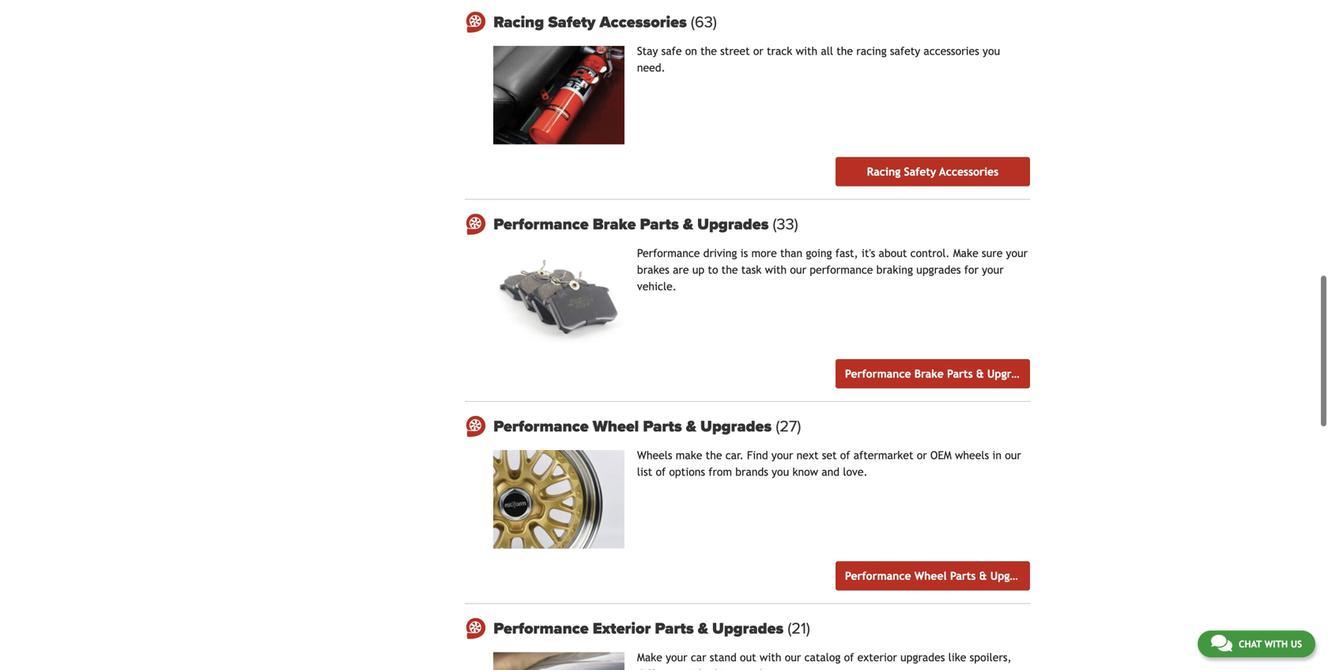 Task type: locate. For each thing, give the bounding box(es) containing it.
racing safety accessories thumbnail image image
[[494, 46, 625, 144]]

you inside the wheels make the car. find your next set of aftermarket or oem wheels in our list of options from brands you know and love.
[[772, 465, 790, 478]]

parts for performance exterior parts & upgrades link
[[655, 619, 694, 638]]

of right list
[[656, 465, 666, 478]]

accessories
[[924, 45, 980, 57]]

oem
[[931, 449, 952, 462]]

racing
[[494, 13, 544, 32], [868, 165, 901, 178]]

the right all in the top right of the page
[[837, 45, 854, 57]]

the
[[701, 45, 717, 57], [837, 45, 854, 57], [722, 263, 738, 276], [706, 449, 723, 462]]

1 vertical spatial safety
[[905, 165, 937, 178]]

racing safety accessories link
[[494, 13, 1031, 32], [836, 157, 1031, 186]]

in
[[993, 449, 1002, 462]]

comments image
[[1212, 634, 1233, 653]]

performance inside performance wheel parts & upgrades link
[[846, 569, 912, 582]]

parts for performance wheel parts & upgrades link to the bottom
[[951, 569, 977, 582]]

1 vertical spatial of
[[656, 465, 666, 478]]

0 horizontal spatial of
[[656, 465, 666, 478]]

racing for bottommost racing safety accessories link
[[868, 165, 901, 178]]

0 horizontal spatial our
[[791, 263, 807, 276]]

of right "set"
[[841, 449, 851, 462]]

going
[[806, 247, 833, 259]]

brake
[[593, 215, 636, 234], [915, 367, 944, 380]]

parts
[[640, 215, 679, 234], [948, 367, 973, 380], [643, 417, 682, 436], [951, 569, 977, 582], [655, 619, 694, 638]]

or left the oem
[[917, 449, 928, 462]]

performance inside performance brake parts & upgrades link
[[846, 367, 912, 380]]

upgrades for the bottommost performance brake parts & upgrades link
[[988, 367, 1035, 380]]

racing
[[857, 45, 887, 57]]

performance exterior parts & upgrades link
[[494, 619, 1031, 638]]

1 vertical spatial wheel
[[915, 569, 947, 582]]

wheels
[[638, 449, 673, 462]]

& for performance wheel parts & upgrades link to the bottom
[[980, 569, 988, 582]]

our down "than"
[[791, 263, 807, 276]]

you right accessories
[[983, 45, 1001, 57]]

you
[[983, 45, 1001, 57], [772, 465, 790, 478]]

0 horizontal spatial safety
[[548, 13, 596, 32]]

0 horizontal spatial your
[[772, 449, 794, 462]]

1 vertical spatial performance wheel parts & upgrades
[[846, 569, 1038, 582]]

performance wheel parts & upgrades
[[494, 417, 776, 436], [846, 569, 1038, 582]]

or
[[754, 45, 764, 57], [917, 449, 928, 462]]

your down sure
[[983, 263, 1004, 276]]

0 vertical spatial performance brake parts & upgrades
[[494, 215, 773, 234]]

&
[[683, 215, 694, 234], [977, 367, 985, 380], [686, 417, 697, 436], [980, 569, 988, 582], [698, 619, 709, 638]]

need.
[[638, 61, 666, 74]]

1 horizontal spatial racing
[[868, 165, 901, 178]]

1 vertical spatial performance wheel parts & upgrades link
[[836, 561, 1038, 590]]

wheel for performance wheel parts & upgrades link to the bottom
[[915, 569, 947, 582]]

performance wheel parts & upgrades for performance wheel parts & upgrades link to the bottom
[[846, 569, 1038, 582]]

1 horizontal spatial performance wheel parts & upgrades
[[846, 569, 1038, 582]]

accessories
[[600, 13, 687, 32], [940, 165, 999, 178]]

0 horizontal spatial you
[[772, 465, 790, 478]]

1 vertical spatial brake
[[915, 367, 944, 380]]

your right sure
[[1007, 247, 1028, 259]]

& for top performance wheel parts & upgrades link
[[686, 417, 697, 436]]

1 horizontal spatial performance brake parts & upgrades
[[846, 367, 1035, 380]]

of
[[841, 449, 851, 462], [656, 465, 666, 478]]

0 vertical spatial of
[[841, 449, 851, 462]]

you inside stay safe on the street or track with all the racing safety accessories you need.
[[983, 45, 1001, 57]]

0 vertical spatial wheel
[[593, 417, 639, 436]]

1 horizontal spatial or
[[917, 449, 928, 462]]

1 vertical spatial accessories
[[940, 165, 999, 178]]

our right the in
[[1006, 449, 1022, 462]]

than
[[781, 247, 803, 259]]

1 vertical spatial performance brake parts & upgrades
[[846, 367, 1035, 380]]

wheel
[[593, 417, 639, 436], [915, 569, 947, 582]]

1 horizontal spatial of
[[841, 449, 851, 462]]

street
[[721, 45, 750, 57]]

you left know
[[772, 465, 790, 478]]

performance
[[494, 215, 589, 234], [638, 247, 700, 259], [846, 367, 912, 380], [494, 417, 589, 436], [846, 569, 912, 582], [494, 619, 589, 638]]

1 horizontal spatial accessories
[[940, 165, 999, 178]]

2 vertical spatial your
[[772, 449, 794, 462]]

options
[[670, 465, 706, 478]]

brake for the topmost performance brake parts & upgrades link
[[593, 215, 636, 234]]

upgrades
[[698, 215, 769, 234], [988, 367, 1035, 380], [701, 417, 772, 436], [991, 569, 1038, 582], [713, 619, 784, 638]]

0 horizontal spatial performance brake parts & upgrades
[[494, 215, 773, 234]]

1 horizontal spatial racing safety accessories
[[868, 165, 999, 178]]

the up the "from"
[[706, 449, 723, 462]]

stay
[[638, 45, 659, 57]]

racing safety accessories
[[494, 13, 691, 32], [868, 165, 999, 178]]

& for the bottommost performance brake parts & upgrades link
[[977, 367, 985, 380]]

racing inside racing safety accessories link
[[868, 165, 901, 178]]

with
[[796, 45, 818, 57], [765, 263, 787, 276], [1265, 638, 1289, 649]]

performance brake parts & upgrades
[[494, 215, 773, 234], [846, 367, 1035, 380]]

from
[[709, 465, 733, 478]]

our inside performance driving is more than going fast, it's about control. make sure your brakes are up to the task with our performance braking upgrades for your vehicle.
[[791, 263, 807, 276]]

love.
[[844, 465, 868, 478]]

0 vertical spatial your
[[1007, 247, 1028, 259]]

1 horizontal spatial wheel
[[915, 569, 947, 582]]

braking
[[877, 263, 914, 276]]

0 horizontal spatial wheel
[[593, 417, 639, 436]]

with left all in the top right of the page
[[796, 45, 818, 57]]

1 vertical spatial with
[[765, 263, 787, 276]]

with down more
[[765, 263, 787, 276]]

the right to
[[722, 263, 738, 276]]

performance brake parts & upgrades thumbnail image image
[[494, 248, 625, 346]]

0 vertical spatial racing
[[494, 13, 544, 32]]

2 horizontal spatial your
[[1007, 247, 1028, 259]]

0 vertical spatial with
[[796, 45, 818, 57]]

0 vertical spatial our
[[791, 263, 807, 276]]

0 vertical spatial brake
[[593, 215, 636, 234]]

0 horizontal spatial racing
[[494, 13, 544, 32]]

the right on on the top right of page
[[701, 45, 717, 57]]

0 vertical spatial performance brake parts & upgrades link
[[494, 215, 1031, 234]]

and
[[822, 465, 840, 478]]

safety
[[548, 13, 596, 32], [905, 165, 937, 178]]

0 horizontal spatial racing safety accessories
[[494, 13, 691, 32]]

parts for the topmost performance brake parts & upgrades link
[[640, 215, 679, 234]]

aftermarket
[[854, 449, 914, 462]]

performance wheel parts & upgrades link
[[494, 417, 1031, 436], [836, 561, 1038, 590]]

0 vertical spatial racing safety accessories
[[494, 13, 691, 32]]

1 horizontal spatial your
[[983, 263, 1004, 276]]

your right the find
[[772, 449, 794, 462]]

1 horizontal spatial you
[[983, 45, 1001, 57]]

1 vertical spatial racing safety accessories
[[868, 165, 999, 178]]

performance for the bottommost performance brake parts & upgrades link
[[846, 367, 912, 380]]

or left the track
[[754, 45, 764, 57]]

1 horizontal spatial our
[[1006, 449, 1022, 462]]

your
[[1007, 247, 1028, 259], [983, 263, 1004, 276], [772, 449, 794, 462]]

0 horizontal spatial brake
[[593, 215, 636, 234]]

1 horizontal spatial safety
[[905, 165, 937, 178]]

wheel for top performance wheel parts & upgrades link
[[593, 417, 639, 436]]

1 horizontal spatial brake
[[915, 367, 944, 380]]

find
[[747, 449, 769, 462]]

0 horizontal spatial or
[[754, 45, 764, 57]]

car.
[[726, 449, 744, 462]]

performance brake parts & upgrades link
[[494, 215, 1031, 234], [836, 359, 1035, 388]]

1 vertical spatial you
[[772, 465, 790, 478]]

2 vertical spatial with
[[1265, 638, 1289, 649]]

1 vertical spatial or
[[917, 449, 928, 462]]

control.
[[911, 247, 950, 259]]

with inside performance driving is more than going fast, it's about control. make sure your brakes are up to the task with our performance braking upgrades for your vehicle.
[[765, 263, 787, 276]]

0 vertical spatial safety
[[548, 13, 596, 32]]

1 vertical spatial racing
[[868, 165, 901, 178]]

our inside the wheels make the car. find your next set of aftermarket or oem wheels in our list of options from brands you know and love.
[[1006, 449, 1022, 462]]

0 vertical spatial performance wheel parts & upgrades
[[494, 417, 776, 436]]

to
[[708, 263, 719, 276]]

0 horizontal spatial with
[[765, 263, 787, 276]]

set
[[822, 449, 837, 462]]

racing for the top racing safety accessories link
[[494, 13, 544, 32]]

1 vertical spatial our
[[1006, 449, 1022, 462]]

brands
[[736, 465, 769, 478]]

0 horizontal spatial performance wheel parts & upgrades
[[494, 417, 776, 436]]

0 vertical spatial or
[[754, 45, 764, 57]]

0 vertical spatial you
[[983, 45, 1001, 57]]

are
[[673, 263, 689, 276]]

1 horizontal spatial with
[[796, 45, 818, 57]]

exterior
[[593, 619, 651, 638]]

with left us
[[1265, 638, 1289, 649]]

our
[[791, 263, 807, 276], [1006, 449, 1022, 462]]

upgrades
[[917, 263, 962, 276]]

0 horizontal spatial accessories
[[600, 13, 687, 32]]



Task type: describe. For each thing, give the bounding box(es) containing it.
list
[[638, 465, 653, 478]]

chat with us link
[[1198, 630, 1316, 657]]

performance exterior parts & upgrades
[[494, 619, 788, 638]]

chat with us
[[1239, 638, 1303, 649]]

performance inside performance driving is more than going fast, it's about control. make sure your brakes are up to the task with our performance braking upgrades for your vehicle.
[[638, 247, 700, 259]]

vehicle.
[[638, 280, 677, 293]]

parts for top performance wheel parts & upgrades link
[[643, 417, 682, 436]]

fast,
[[836, 247, 859, 259]]

make
[[676, 449, 703, 462]]

stay safe on the street or track with all the racing safety accessories you need.
[[638, 45, 1001, 74]]

chat
[[1239, 638, 1263, 649]]

brake for the bottommost performance brake parts & upgrades link
[[915, 367, 944, 380]]

sure
[[982, 247, 1003, 259]]

parts for the bottommost performance brake parts & upgrades link
[[948, 367, 973, 380]]

racing safety accessories for the top racing safety accessories link
[[494, 13, 691, 32]]

performance for performance wheel parts & upgrades link to the bottom
[[846, 569, 912, 582]]

0 vertical spatial performance wheel parts & upgrades link
[[494, 417, 1031, 436]]

1 vertical spatial your
[[983, 263, 1004, 276]]

wheels
[[956, 449, 990, 462]]

driving
[[704, 247, 738, 259]]

know
[[793, 465, 819, 478]]

up
[[693, 263, 705, 276]]

about
[[879, 247, 908, 259]]

track
[[767, 45, 793, 57]]

upgrades for performance exterior parts & upgrades link
[[713, 619, 784, 638]]

for
[[965, 263, 979, 276]]

more
[[752, 247, 777, 259]]

performance
[[810, 263, 874, 276]]

& for the topmost performance brake parts & upgrades link
[[683, 215, 694, 234]]

safe
[[662, 45, 682, 57]]

upgrades for the topmost performance brake parts & upgrades link
[[698, 215, 769, 234]]

make
[[954, 247, 979, 259]]

1 vertical spatial performance brake parts & upgrades link
[[836, 359, 1035, 388]]

next
[[797, 449, 819, 462]]

your inside the wheels make the car. find your next set of aftermarket or oem wheels in our list of options from brands you know and love.
[[772, 449, 794, 462]]

the inside the wheels make the car. find your next set of aftermarket or oem wheels in our list of options from brands you know and love.
[[706, 449, 723, 462]]

performance for performance exterior parts & upgrades link
[[494, 619, 589, 638]]

performance wheel parts & upgrades thumbnail image image
[[494, 450, 625, 549]]

performance exterior parts & upgrades thumbnail image image
[[494, 652, 625, 670]]

performance brake parts & upgrades for the topmost performance brake parts & upgrades link
[[494, 215, 773, 234]]

upgrades for top performance wheel parts & upgrades link
[[701, 417, 772, 436]]

on
[[686, 45, 698, 57]]

the inside performance driving is more than going fast, it's about control. make sure your brakes are up to the task with our performance braking upgrades for your vehicle.
[[722, 263, 738, 276]]

& for performance exterior parts & upgrades link
[[698, 619, 709, 638]]

or inside stay safe on the street or track with all the racing safety accessories you need.
[[754, 45, 764, 57]]

or inside the wheels make the car. find your next set of aftermarket or oem wheels in our list of options from brands you know and love.
[[917, 449, 928, 462]]

0 vertical spatial racing safety accessories link
[[494, 13, 1031, 32]]

upgrades for performance wheel parts & upgrades link to the bottom
[[991, 569, 1038, 582]]

it's
[[862, 247, 876, 259]]

is
[[741, 247, 749, 259]]

safety
[[891, 45, 921, 57]]

0 vertical spatial accessories
[[600, 13, 687, 32]]

performance for the topmost performance brake parts & upgrades link
[[494, 215, 589, 234]]

performance driving is more than going fast, it's about control. make sure your brakes are up to the task with our performance braking upgrades for your vehicle.
[[638, 247, 1028, 293]]

task
[[742, 263, 762, 276]]

brakes
[[638, 263, 670, 276]]

performance brake parts & upgrades for the bottommost performance brake parts & upgrades link
[[846, 367, 1035, 380]]

performance for top performance wheel parts & upgrades link
[[494, 417, 589, 436]]

2 horizontal spatial with
[[1265, 638, 1289, 649]]

wheels make the car. find your next set of aftermarket or oem wheels in our list of options from brands you know and love.
[[638, 449, 1022, 478]]

1 vertical spatial racing safety accessories link
[[836, 157, 1031, 186]]

performance wheel parts & upgrades for top performance wheel parts & upgrades link
[[494, 417, 776, 436]]

us
[[1292, 638, 1303, 649]]

with inside stay safe on the street or track with all the racing safety accessories you need.
[[796, 45, 818, 57]]

all
[[821, 45, 834, 57]]

racing safety accessories for bottommost racing safety accessories link
[[868, 165, 999, 178]]



Task type: vqa. For each thing, say whether or not it's contained in the screenshot.


